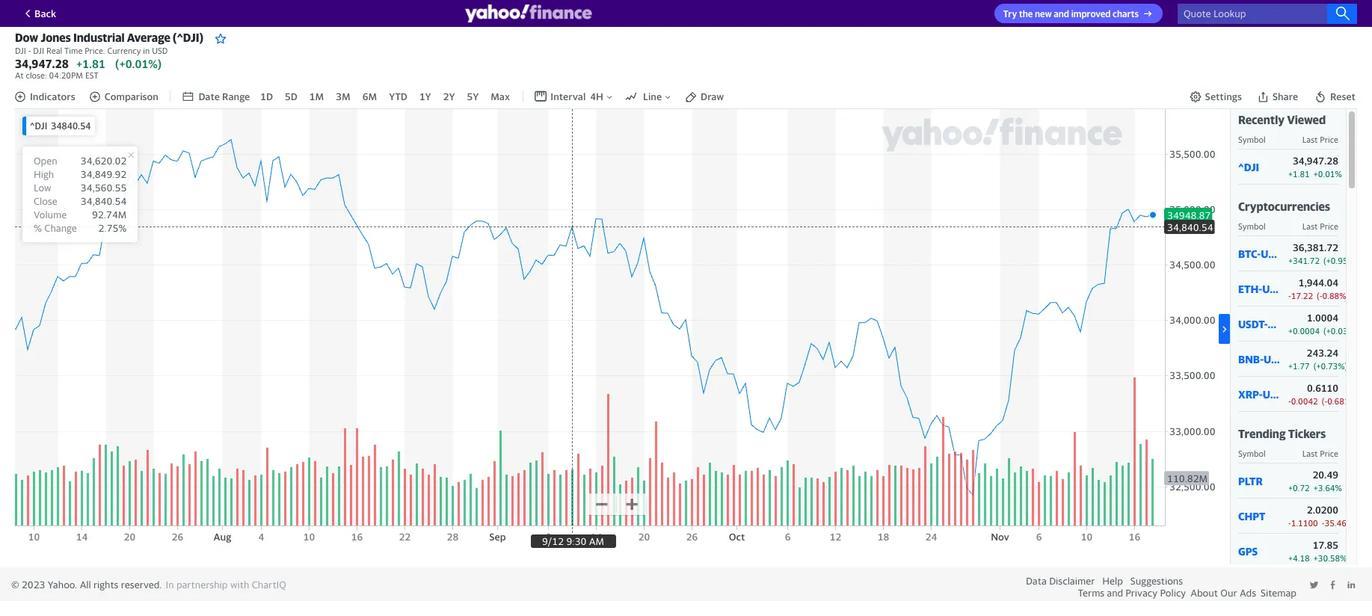 Task type: describe. For each thing, give the bounding box(es) containing it.
34840.54
[[51, 120, 91, 132]]

chpt
[[1238, 510, 1265, 522]]

chart toolbar toolbar
[[14, 83, 1357, 109]]

try the new and improved charts
[[1003, 8, 1139, 20]]

xrp-usd link
[[1238, 388, 1283, 400]]

1.0004 +0.0004 (+0.0371%)
[[1288, 312, 1367, 336]]

(+0.95%)
[[1324, 256, 1357, 266]]

dji - dji real time price. currency in usd
[[15, 46, 168, 55]]

cryptocurrencies link
[[1238, 200, 1330, 213]]

high
[[34, 168, 54, 180]]

^dji for ^dji 34840.54
[[30, 120, 47, 132]]

2.0200
[[1307, 504, 1338, 516]]

17.22
[[1291, 291, 1313, 301]]

chpt link
[[1238, 510, 1281, 522]]

price for trending tickers
[[1320, 449, 1338, 458]]

and inside try the new and improved charts button
[[1054, 8, 1069, 20]]

usd for bnb-
[[1264, 353, 1284, 365]]

dow
[[15, 31, 38, 44]]

change
[[44, 222, 77, 234]]

bnb-usd link
[[1238, 353, 1284, 365]]

close
[[34, 195, 57, 207]]

5d button
[[283, 89, 299, 104]]

search image
[[1335, 6, 1350, 21]]

34,947.28 for 34,947.28 +1.81
[[15, 57, 69, 70]]

and inside data disclaimer help suggestions terms and privacy policy about our ads sitemap
[[1107, 587, 1123, 599]]

max button
[[489, 89, 511, 104]]

34,840.54
[[81, 195, 127, 207]]

yahoo finance logo image
[[465, 4, 592, 22]]

+0.01%
[[1314, 169, 1342, 179]]

recently viewed
[[1238, 113, 1326, 126]]

+0.72
[[1288, 483, 1310, 493]]

1.1100
[[1291, 518, 1318, 528]]

date range
[[198, 91, 250, 103]]

usd for xrp-
[[1263, 388, 1283, 400]]

+341.72
[[1288, 256, 1320, 266]]

5d
[[285, 91, 297, 103]]

35.46%
[[1325, 518, 1353, 528]]

2023
[[22, 579, 45, 591]]

last for cryptocurrencies
[[1302, 221, 1318, 231]]

reset button
[[1313, 89, 1357, 104]]

terms link
[[1078, 587, 1105, 599]]

(- for xrp-usd
[[1322, 396, 1327, 406]]

20.49
[[1313, 469, 1338, 481]]

eth-usd link
[[1238, 282, 1283, 295]]

34,620.02
[[81, 155, 127, 167]]

recently
[[1238, 113, 1285, 126]]

last price for trending tickers
[[1302, 449, 1338, 458]]

real
[[46, 46, 62, 55]]

9/12 9:30 am
[[542, 535, 604, 547]]

date range button
[[182, 91, 250, 103]]

(- for eth-usd
[[1317, 291, 1322, 301]]

243.24
[[1307, 347, 1338, 359]]

trending tickers link
[[1238, 427, 1326, 440]]

usdt-usd
[[1238, 317, 1288, 330]]

symbol for recently viewed
[[1238, 135, 1266, 144]]

rights
[[93, 579, 118, 591]]

suggestions link
[[1130, 575, 1183, 587]]

chartiq
[[252, 579, 286, 591]]

©
[[11, 579, 19, 591]]

btc-
[[1238, 247, 1261, 260]]

indicators
[[30, 91, 75, 103]]

right column element
[[1230, 109, 1367, 601]]

new
[[1035, 8, 1052, 20]]

partnership
[[176, 579, 228, 591]]

pltr
[[1238, 474, 1263, 487]]

34,849.92
[[81, 168, 127, 180]]

volume
[[34, 209, 67, 221]]

recently viewed link
[[1238, 113, 1326, 126]]

follow on linkedin image
[[1347, 580, 1356, 590]]

1d button
[[259, 89, 274, 104]]

ads
[[1240, 587, 1256, 599]]

34,947.28 +1.81 +0.01%
[[1288, 155, 1342, 179]]

(+0.0371%)
[[1324, 326, 1367, 336]]

help link
[[1102, 575, 1123, 587]]

- down 2.0200
[[1322, 518, 1325, 528]]

1m
[[309, 91, 324, 103]]

policy
[[1160, 587, 1186, 599]]

0.6110 -0.0042 (-0.6817%)
[[1288, 382, 1364, 406]]

follow on facebook image
[[1328, 580, 1338, 590]]

% change
[[34, 222, 77, 234]]

usd for btc-
[[1261, 247, 1281, 260]]

04:20pm
[[49, 70, 83, 80]]

6m
[[362, 91, 377, 103]]

in
[[166, 579, 174, 591]]

17.85 +4.18 +30.58%
[[1288, 539, 1347, 563]]

show more image
[[1219, 323, 1230, 335]]

+1.81 for 34,947.28 +1.81
[[76, 57, 105, 70]]

last price for cryptocurrencies
[[1302, 221, 1338, 231]]

- down dow
[[28, 46, 31, 55]]

price for cryptocurrencies
[[1320, 221, 1338, 231]]

✕
[[128, 150, 134, 159]]

+4.18
[[1288, 553, 1310, 563]]

1.0004
[[1307, 312, 1338, 324]]

ytd button
[[387, 89, 409, 104]]

range
[[222, 91, 250, 103]]

average
[[127, 31, 170, 44]]

+1.77
[[1288, 361, 1310, 371]]

2y button
[[442, 89, 456, 104]]

1 dji from the left
[[15, 46, 26, 55]]

industrial
[[73, 31, 125, 44]]

nav element
[[182, 89, 511, 104]]



Task type: vqa. For each thing, say whether or not it's contained in the screenshot.


Task type: locate. For each thing, give the bounding box(es) containing it.
2 dji from the left
[[33, 46, 44, 55]]

back button
[[15, 4, 62, 23]]

1 horizontal spatial and
[[1107, 587, 1123, 599]]

last for trending tickers
[[1302, 449, 1318, 458]]

(- inside 1,944.04 -17.22 (-0.88%)
[[1317, 291, 1322, 301]]

bnb-usd
[[1238, 353, 1284, 365]]

try
[[1003, 8, 1017, 20]]

low
[[34, 182, 51, 194]]

3m button
[[334, 89, 352, 104]]

follow on twitter image
[[1309, 580, 1319, 590]]

1 horizontal spatial dji
[[33, 46, 44, 55]]

3 last from the top
[[1302, 449, 1318, 458]]

34,947.28 for 34,947.28 +1.81 +0.01%
[[1293, 155, 1338, 167]]

symbol up the btc-
[[1238, 221, 1266, 231]]

terms
[[1078, 587, 1105, 599]]

+1.81 inside the 34,947.28 +1.81 +0.01%
[[1288, 169, 1310, 179]]

share button
[[1255, 89, 1300, 104]]

2 last from the top
[[1302, 221, 1318, 231]]

price up 36,381.72 in the right top of the page
[[1320, 221, 1338, 231]]

data
[[1026, 575, 1047, 587]]

2 vertical spatial last price
[[1302, 449, 1338, 458]]

last down tickers
[[1302, 449, 1318, 458]]

usd for eth-
[[1262, 282, 1283, 295]]

open
[[34, 155, 57, 167]]

3 price from the top
[[1320, 449, 1338, 458]]

1 vertical spatial and
[[1107, 587, 1123, 599]]

34,947.28 down real on the left top
[[15, 57, 69, 70]]

0 vertical spatial price
[[1320, 135, 1338, 144]]

dow jones industrial average (^dji)
[[15, 31, 203, 44]]

dji left real on the left top
[[33, 46, 44, 55]]

usdt-
[[1238, 317, 1268, 330]]

viewed
[[1287, 113, 1326, 126]]

0.6110
[[1307, 382, 1338, 394]]

draw
[[701, 91, 724, 103]]

price for recently viewed
[[1320, 135, 1338, 144]]

with
[[230, 579, 249, 591]]

0 vertical spatial last
[[1302, 135, 1318, 144]]

(+0.73%)
[[1314, 361, 1347, 371]]

last price for recently viewed
[[1302, 135, 1338, 144]]

+1.81
[[76, 57, 105, 70], [1288, 169, 1310, 179]]

9:30
[[566, 535, 587, 547]]

all
[[80, 579, 91, 591]]

last down viewed
[[1302, 135, 1318, 144]]

last price up the 20.49
[[1302, 449, 1338, 458]]

cryptocurrencies
[[1238, 200, 1330, 213]]

^dji down recently
[[1238, 160, 1259, 173]]

0 horizontal spatial +1.81
[[76, 57, 105, 70]]

settings
[[1205, 91, 1242, 103]]

2 vertical spatial last
[[1302, 449, 1318, 458]]

draw button
[[683, 89, 725, 104]]

trending tickers
[[1238, 427, 1326, 440]]

+30.58%
[[1314, 553, 1347, 563]]

0 vertical spatial +1.81
[[76, 57, 105, 70]]

1 horizontal spatial +1.81
[[1288, 169, 1310, 179]]

last
[[1302, 135, 1318, 144], [1302, 221, 1318, 231], [1302, 449, 1318, 458]]

btc-usd
[[1238, 247, 1281, 260]]

1 horizontal spatial 34,947.28
[[1293, 155, 1338, 167]]

- right chpt 'link'
[[1288, 518, 1291, 528]]

data disclaimer help suggestions terms and privacy policy about our ads sitemap
[[1026, 575, 1297, 599]]

+0.0004
[[1288, 326, 1320, 336]]

1 vertical spatial price
[[1320, 221, 1338, 231]]

0 vertical spatial 34,947.28
[[15, 57, 69, 70]]

0 horizontal spatial and
[[1054, 8, 1069, 20]]

34,560.55
[[81, 182, 127, 194]]

tickers
[[1288, 427, 1326, 440]]

- right xrp-usd link
[[1288, 396, 1291, 406]]

9/12
[[542, 535, 564, 547]]

243.24 +1.77 (+0.73%)
[[1288, 347, 1347, 371]]

price up the 20.49
[[1320, 449, 1338, 458]]

(+0.01%)
[[115, 57, 162, 70]]

bnb-
[[1238, 353, 1264, 365]]

(^dji)
[[173, 31, 203, 44]]

0 vertical spatial and
[[1054, 8, 1069, 20]]

suggestions
[[1130, 575, 1183, 587]]

line button
[[625, 91, 672, 103]]

34,947.28 inside the 34,947.28 +1.81 +0.01%
[[1293, 155, 1338, 167]]

5y
[[467, 91, 479, 103]]

1 last price from the top
[[1302, 135, 1338, 144]]

1m button
[[308, 89, 325, 104]]

indicators button
[[14, 91, 75, 103]]

symbol for trending tickers
[[1238, 449, 1266, 458]]

^dji inside right column element
[[1238, 160, 1259, 173]]

3 last price from the top
[[1302, 449, 1338, 458]]

6m button
[[361, 89, 378, 104]]

symbol for cryptocurrencies
[[1238, 221, 1266, 231]]

privacy
[[1125, 587, 1157, 599]]

privacy policy link
[[1125, 587, 1186, 599]]

1 vertical spatial last
[[1302, 221, 1318, 231]]

2 price from the top
[[1320, 221, 1338, 231]]

(- inside 0.6110 -0.0042 (-0.6817%)
[[1322, 396, 1327, 406]]

settings button
[[1189, 91, 1242, 103]]

2 last price from the top
[[1302, 221, 1338, 231]]

1 last from the top
[[1302, 135, 1318, 144]]

^dji for ^dji
[[1238, 160, 1259, 173]]

0 vertical spatial symbol
[[1238, 135, 1266, 144]]

share
[[1273, 91, 1298, 103]]

- right eth-usd
[[1288, 291, 1291, 301]]

and right terms link
[[1107, 587, 1123, 599]]

+1.81 for 34,947.28 +1.81 +0.01%
[[1288, 169, 1310, 179]]

price down viewed
[[1320, 135, 1338, 144]]

1,944.04 -17.22 (-0.88%)
[[1288, 277, 1349, 301]]

about our ads link
[[1190, 587, 1256, 599]]

1 horizontal spatial ^dji
[[1238, 160, 1259, 173]]

disclaimer
[[1049, 575, 1095, 587]]

last price up 36,381.72 in the right top of the page
[[1302, 221, 1338, 231]]

usdt-usd link
[[1238, 317, 1288, 330]]

at
[[15, 70, 24, 80]]

- for chpt
[[1288, 518, 1291, 528]]

34,947.28 up +0.01%
[[1293, 155, 1338, 167]]

est
[[85, 70, 98, 80]]

0.88%)
[[1322, 291, 1349, 301]]

try the new and improved charts button
[[994, 4, 1163, 23]]

symbol down recently
[[1238, 135, 1266, 144]]

data disclaimer link
[[1026, 575, 1095, 587]]

last up 36,381.72 in the right top of the page
[[1302, 221, 1318, 231]]

2 symbol from the top
[[1238, 221, 1266, 231]]

+1.81 down dji - dji real time price. currency in usd in the top of the page
[[76, 57, 105, 70]]

0 horizontal spatial dji
[[15, 46, 26, 55]]

last price down viewed
[[1302, 135, 1338, 144]]

- inside 1,944.04 -17.22 (-0.88%)
[[1288, 291, 1291, 301]]

0 horizontal spatial 34,947.28
[[15, 57, 69, 70]]

1 vertical spatial +1.81
[[1288, 169, 1310, 179]]

0 horizontal spatial ^dji
[[30, 120, 47, 132]]

1 price from the top
[[1320, 135, 1338, 144]]

eth-
[[1238, 282, 1262, 295]]

currency
[[107, 46, 141, 55]]

1 vertical spatial last price
[[1302, 221, 1338, 231]]

- for eth-usd
[[1288, 291, 1291, 301]]

1 vertical spatial symbol
[[1238, 221, 1266, 231]]

symbol down trending
[[1238, 449, 1266, 458]]

usd
[[152, 46, 168, 55], [1261, 247, 1281, 260], [1262, 282, 1283, 295], [1268, 317, 1288, 330], [1264, 353, 1284, 365], [1263, 388, 1283, 400]]

^dji link
[[1238, 160, 1281, 173]]

2 vertical spatial symbol
[[1238, 449, 1266, 458]]

- inside 0.6110 -0.0042 (-0.6817%)
[[1288, 396, 1291, 406]]

92.74m
[[92, 209, 127, 221]]

our
[[1220, 587, 1237, 599]]

0 vertical spatial last price
[[1302, 135, 1338, 144]]

trending
[[1238, 427, 1286, 440]]

dji
[[15, 46, 26, 55], [33, 46, 44, 55]]

^dji down indicators button
[[30, 120, 47, 132]]

%
[[34, 222, 42, 234]]

max
[[491, 91, 510, 103]]

interval
[[551, 91, 586, 103]]

1,944.04
[[1299, 277, 1338, 289]]

3 symbol from the top
[[1238, 449, 1266, 458]]

(+0.01%) at close:  04:20pm est
[[15, 57, 162, 80]]

- for xrp-usd
[[1288, 396, 1291, 406]]

1 symbol from the top
[[1238, 135, 1266, 144]]

(- down the 1,944.04 at the right top
[[1317, 291, 1322, 301]]

2 vertical spatial price
[[1320, 449, 1338, 458]]

charts
[[1113, 8, 1139, 20]]

17.85
[[1313, 539, 1338, 551]]

0 vertical spatial ^dji
[[30, 120, 47, 132]]

the
[[1019, 8, 1033, 20]]

1 vertical spatial 34,947.28
[[1293, 155, 1338, 167]]

reset
[[1330, 91, 1356, 103]]

34,947.28 +1.81
[[15, 57, 105, 70]]

3m
[[336, 91, 350, 103]]

usd for usdt-
[[1268, 317, 1288, 330]]

+3.64%
[[1314, 483, 1342, 493]]

improved
[[1071, 8, 1111, 20]]

gps link
[[1238, 545, 1281, 557]]

last for recently viewed
[[1302, 135, 1318, 144]]

Quote Lookup text field
[[1178, 3, 1357, 24]]

(- down 0.6110
[[1322, 396, 1327, 406]]

1 vertical spatial (-
[[1322, 396, 1327, 406]]

symbol
[[1238, 135, 1266, 144], [1238, 221, 1266, 231], [1238, 449, 1266, 458]]

dji down dow
[[15, 46, 26, 55]]

1 vertical spatial ^dji
[[1238, 160, 1259, 173]]

and right new
[[1054, 8, 1069, 20]]

+1.81 left +0.01%
[[1288, 169, 1310, 179]]

0 vertical spatial (-
[[1317, 291, 1322, 301]]

and
[[1054, 8, 1069, 20], [1107, 587, 1123, 599]]



